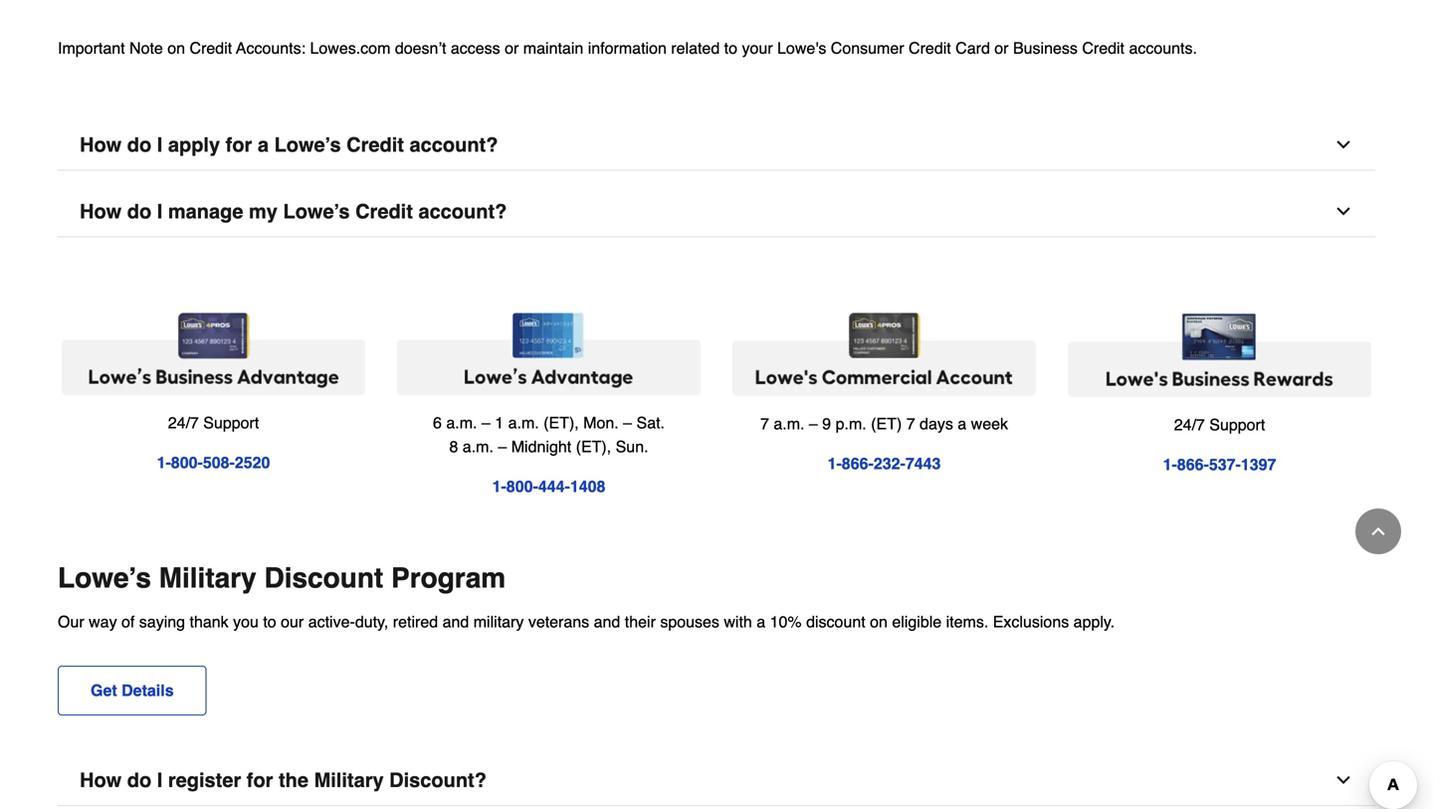 Task type: describe. For each thing, give the bounding box(es) containing it.
i for manage
[[157, 200, 163, 223]]

1- for 1-800-444-1408
[[492, 477, 506, 495]]

1 horizontal spatial a
[[757, 612, 766, 631]]

how do i register for the military discount? button
[[58, 755, 1376, 806]]

their
[[625, 612, 656, 631]]

1 or from the left
[[505, 39, 519, 57]]

800- for 444-
[[506, 477, 538, 495]]

program
[[391, 562, 506, 594]]

retired
[[393, 612, 438, 631]]

sun.
[[616, 437, 649, 456]]

card
[[956, 39, 990, 57]]

1 7 from the left
[[760, 415, 769, 433]]

do for manage
[[127, 200, 152, 223]]

– down 1
[[498, 437, 507, 456]]

way
[[89, 612, 117, 631]]

do for register
[[127, 769, 152, 792]]

apply
[[168, 133, 220, 156]]

items.
[[946, 612, 989, 631]]

accounts:
[[236, 39, 306, 57]]

1- for 1-800-508-2520
[[157, 453, 171, 472]]

of
[[121, 612, 135, 631]]

discount
[[264, 562, 383, 594]]

duty,
[[355, 612, 389, 631]]

military
[[474, 612, 524, 631]]

1- for 1-866-232-7443
[[828, 455, 842, 473]]

1 vertical spatial to
[[263, 612, 276, 631]]

800- for 508-
[[171, 453, 203, 472]]

a.m. right 1
[[508, 413, 539, 432]]

1397
[[1241, 455, 1277, 474]]

related
[[671, 39, 720, 57]]

information
[[588, 39, 667, 57]]

days
[[920, 415, 953, 433]]

8
[[449, 437, 458, 456]]

a.m. left 9
[[774, 415, 805, 433]]

24/7 support for 508-
[[168, 413, 259, 432]]

537-
[[1209, 455, 1241, 474]]

account? inside button
[[410, 133, 498, 156]]

i for register
[[157, 769, 163, 792]]

lowe's inside button
[[283, 200, 350, 223]]

for for the
[[247, 769, 273, 792]]

1 vertical spatial on
[[870, 612, 888, 631]]

2 and from the left
[[594, 612, 620, 631]]

24/7 for 800-
[[168, 413, 199, 432]]

i for apply
[[157, 133, 163, 156]]

doesn't
[[395, 39, 446, 57]]

how for how do i apply for a lowe's credit account?
[[80, 133, 122, 156]]

24/7 support for 537-
[[1174, 415, 1265, 434]]

veterans
[[528, 612, 589, 631]]

1408
[[570, 477, 606, 495]]

active-
[[308, 612, 355, 631]]

– left sat.
[[623, 413, 632, 432]]

1-866-537-1397 link
[[1163, 455, 1277, 474]]

sat.
[[637, 413, 665, 432]]

2520
[[235, 453, 270, 472]]

important note on credit accounts: lowes.com doesn't access or maintain information related to your lowe's consumer credit card or business credit accounts.
[[58, 39, 1197, 57]]

your
[[742, 39, 773, 57]]

thank
[[190, 612, 229, 631]]

credit inside how do i manage my lowe's credit account? button
[[355, 200, 413, 223]]

chevron down image for how do i register for the military discount?
[[1334, 770, 1354, 790]]

chevron down image for how do i apply for a lowe's credit account?
[[1334, 135, 1354, 155]]

our way of saying thank you to our active-duty, retired and military veterans and their spouses with a 10% discount on eligible items. exclusions apply.
[[58, 612, 1115, 631]]

lowe's business advantage credit card. image
[[62, 313, 365, 395]]

2 7 from the left
[[907, 415, 915, 433]]

a.m. right 6
[[446, 413, 477, 432]]

military inside button
[[314, 769, 384, 792]]

details
[[122, 681, 174, 700]]

week
[[971, 415, 1008, 433]]

spouses
[[660, 612, 720, 631]]

with
[[724, 612, 752, 631]]

eligible
[[892, 612, 942, 631]]

7 a.m. – 9 p.m. (et) 7 days a week
[[760, 415, 1008, 433]]

get
[[91, 681, 117, 700]]

0 horizontal spatial military
[[159, 562, 257, 594]]

saying
[[139, 612, 185, 631]]

9
[[822, 415, 831, 433]]

0 vertical spatial on
[[168, 39, 185, 57]]

support for 2520
[[203, 413, 259, 432]]

exclusions
[[993, 612, 1069, 631]]

1-866-232-7443 link
[[828, 455, 941, 473]]

how do i register for the military discount?
[[80, 769, 487, 792]]

1 vertical spatial (et),
[[576, 437, 611, 456]]

lowe's inside button
[[274, 133, 341, 156]]

how for how do i register for the military discount?
[[80, 769, 122, 792]]

10%
[[770, 612, 802, 631]]

how do i apply for a lowe's credit account?
[[80, 133, 498, 156]]



Task type: vqa. For each thing, say whether or not it's contained in the screenshot.
the 'ProductImage'
no



Task type: locate. For each thing, give the bounding box(es) containing it.
lowe's military discount program
[[58, 562, 506, 594]]

scroll to top element
[[1356, 509, 1402, 554]]

a inside how do i apply for a lowe's credit account? button
[[258, 133, 269, 156]]

2 i from the top
[[157, 200, 163, 223]]

2 do from the top
[[127, 200, 152, 223]]

– left 1
[[482, 413, 491, 432]]

accounts.
[[1129, 39, 1197, 57]]

lowe's
[[274, 133, 341, 156], [283, 200, 350, 223], [58, 562, 151, 594]]

do left 'apply'
[[127, 133, 152, 156]]

0 horizontal spatial a
[[258, 133, 269, 156]]

discount
[[806, 612, 866, 631]]

24/7 up 1-866-537-1397 link
[[1174, 415, 1205, 434]]

do inside button
[[127, 200, 152, 223]]

1 vertical spatial do
[[127, 200, 152, 223]]

support up 537-
[[1210, 415, 1265, 434]]

get details
[[91, 681, 174, 700]]

800- down 'midnight'
[[506, 477, 538, 495]]

1 horizontal spatial 24/7 support
[[1174, 415, 1265, 434]]

and right retired
[[443, 612, 469, 631]]

24/7 up 1-800-508-2520 link
[[168, 413, 199, 432]]

access
[[451, 39, 500, 57]]

3 do from the top
[[127, 769, 152, 792]]

i left manage at the left top
[[157, 200, 163, 223]]

24/7 for 866-
[[1174, 415, 1205, 434]]

how do i apply for a lowe's credit account? button
[[58, 120, 1376, 171]]

0 horizontal spatial 866-
[[842, 455, 874, 473]]

1 chevron down image from the top
[[1334, 135, 1354, 155]]

how inside how do i manage my lowe's credit account? button
[[80, 200, 122, 223]]

our
[[58, 612, 84, 631]]

866- for 232-
[[842, 455, 874, 473]]

chevron down image inside how do i apply for a lowe's credit account? button
[[1334, 135, 1354, 155]]

(et), down mon.
[[576, 437, 611, 456]]

1 horizontal spatial 24/7
[[1174, 415, 1205, 434]]

1 horizontal spatial on
[[870, 612, 888, 631]]

business
[[1013, 39, 1078, 57]]

how do i manage my lowe's credit account?
[[80, 200, 507, 223]]

mon.
[[583, 413, 619, 432]]

military
[[159, 562, 257, 594], [314, 769, 384, 792]]

do
[[127, 133, 152, 156], [127, 200, 152, 223], [127, 769, 152, 792]]

24/7
[[168, 413, 199, 432], [1174, 415, 1205, 434]]

0 vertical spatial military
[[159, 562, 257, 594]]

to left your
[[724, 39, 738, 57]]

lowe's right my
[[283, 200, 350, 223]]

1- left 444-
[[492, 477, 506, 495]]

1-800-444-1408
[[492, 477, 606, 495]]

0 horizontal spatial support
[[203, 413, 259, 432]]

you
[[233, 612, 259, 631]]

2 chevron down image from the top
[[1334, 770, 1354, 790]]

(et), up 'midnight'
[[544, 413, 579, 432]]

1-800-508-2520 link
[[157, 453, 270, 472]]

1
[[495, 413, 504, 432]]

for right 'apply'
[[226, 133, 252, 156]]

0 vertical spatial a
[[258, 133, 269, 156]]

1 vertical spatial chevron down image
[[1334, 770, 1354, 790]]

how inside how do i apply for a lowe's credit account? button
[[80, 133, 122, 156]]

508-
[[203, 453, 235, 472]]

support up 508-
[[203, 413, 259, 432]]

lowes.com
[[310, 39, 391, 57]]

get details link
[[58, 666, 207, 715]]

or right card
[[995, 39, 1009, 57]]

my
[[249, 200, 278, 223]]

lowe's
[[777, 39, 827, 57]]

1 i from the top
[[157, 133, 163, 156]]

1- for 1-866-537-1397
[[1163, 455, 1177, 474]]

1 horizontal spatial support
[[1210, 415, 1265, 434]]

1 how from the top
[[80, 133, 122, 156]]

and
[[443, 612, 469, 631], [594, 612, 620, 631]]

1- left 508-
[[157, 453, 171, 472]]

for for a
[[226, 133, 252, 156]]

on left eligible
[[870, 612, 888, 631]]

0 vertical spatial account?
[[410, 133, 498, 156]]

account?
[[410, 133, 498, 156], [419, 200, 507, 223]]

note
[[129, 39, 163, 57]]

2 vertical spatial lowe's
[[58, 562, 151, 594]]

0 vertical spatial lowe's
[[274, 133, 341, 156]]

7 left 9
[[760, 415, 769, 433]]

i left 'apply'
[[157, 133, 163, 156]]

maintain
[[523, 39, 584, 57]]

1 horizontal spatial 866-
[[1177, 455, 1209, 474]]

0 vertical spatial to
[[724, 39, 738, 57]]

0 horizontal spatial 24/7 support
[[168, 413, 259, 432]]

p.m.
[[836, 415, 867, 433]]

0 horizontal spatial or
[[505, 39, 519, 57]]

support
[[203, 413, 259, 432], [1210, 415, 1265, 434]]

2 or from the left
[[995, 39, 1009, 57]]

1 horizontal spatial or
[[995, 39, 1009, 57]]

0 vertical spatial 800-
[[171, 453, 203, 472]]

important
[[58, 39, 125, 57]]

866- left 1397
[[1177, 455, 1209, 474]]

0 vertical spatial i
[[157, 133, 163, 156]]

1 vertical spatial 800-
[[506, 477, 538, 495]]

1 horizontal spatial and
[[594, 612, 620, 631]]

0 vertical spatial (et),
[[544, 413, 579, 432]]

24/7 support up 1-866-537-1397 link
[[1174, 415, 1265, 434]]

1- left 537-
[[1163, 455, 1177, 474]]

1-800-444-1408 link
[[492, 477, 606, 495]]

0 vertical spatial chevron down image
[[1334, 135, 1354, 155]]

866- for 537-
[[1177, 455, 1209, 474]]

2 how from the top
[[80, 200, 122, 223]]

account? inside button
[[419, 200, 507, 223]]

for left the
[[247, 769, 273, 792]]

on
[[168, 39, 185, 57], [870, 612, 888, 631]]

our
[[281, 612, 304, 631]]

7 right (et)
[[907, 415, 915, 433]]

do for apply
[[127, 133, 152, 156]]

0 horizontal spatial 7
[[760, 415, 769, 433]]

a right "days"
[[958, 415, 967, 433]]

– left 9
[[809, 415, 818, 433]]

i
[[157, 133, 163, 156], [157, 200, 163, 223], [157, 769, 163, 792]]

1-866-537-1397
[[1163, 455, 1277, 474]]

1 vertical spatial how
[[80, 200, 122, 223]]

to
[[724, 39, 738, 57], [263, 612, 276, 631]]

444-
[[538, 477, 570, 495]]

6 a.m. – 1 a.m. (et), mon. – sat. 8 a.m. – midnight (et), sun.
[[433, 413, 665, 456]]

do left register
[[127, 769, 152, 792]]

chevron up image
[[1369, 522, 1389, 542]]

midnight
[[511, 437, 572, 456]]

1 horizontal spatial to
[[724, 39, 738, 57]]

2 vertical spatial how
[[80, 769, 122, 792]]

how inside how do i register for the military discount? button
[[80, 769, 122, 792]]

2 vertical spatial i
[[157, 769, 163, 792]]

register
[[168, 769, 241, 792]]

chevron down image
[[1334, 135, 1354, 155], [1334, 770, 1354, 790]]

2 vertical spatial a
[[757, 612, 766, 631]]

1-
[[157, 453, 171, 472], [828, 455, 842, 473], [1163, 455, 1177, 474], [492, 477, 506, 495]]

to left our
[[263, 612, 276, 631]]

0 horizontal spatial 24/7
[[168, 413, 199, 432]]

1 vertical spatial for
[[247, 769, 273, 792]]

lowe's business rewards credit card. image
[[1068, 313, 1372, 397]]

24/7 support up 1-800-508-2520 link
[[168, 413, 259, 432]]

how
[[80, 133, 122, 156], [80, 200, 122, 223], [80, 769, 122, 792]]

0 vertical spatial how
[[80, 133, 122, 156]]

on right note at the top left
[[168, 39, 185, 57]]

lowe's up way
[[58, 562, 151, 594]]

2 vertical spatial do
[[127, 769, 152, 792]]

24/7 support
[[168, 413, 259, 432], [1174, 415, 1265, 434]]

apply.
[[1074, 612, 1115, 631]]

chevron down image
[[1334, 202, 1354, 221]]

credit
[[190, 39, 232, 57], [909, 39, 951, 57], [1082, 39, 1125, 57], [347, 133, 404, 156], [355, 200, 413, 223]]

lowe's commercial account credit card. image
[[733, 313, 1036, 396]]

800- left 2520
[[171, 453, 203, 472]]

6
[[433, 413, 442, 432]]

0 horizontal spatial to
[[263, 612, 276, 631]]

0 horizontal spatial on
[[168, 39, 185, 57]]

–
[[482, 413, 491, 432], [623, 413, 632, 432], [809, 415, 818, 433], [498, 437, 507, 456]]

0 vertical spatial do
[[127, 133, 152, 156]]

7
[[760, 415, 769, 433], [907, 415, 915, 433]]

(et)
[[871, 415, 902, 433]]

1 vertical spatial military
[[314, 769, 384, 792]]

a.m. right '8'
[[463, 437, 494, 456]]

1 and from the left
[[443, 612, 469, 631]]

military right the
[[314, 769, 384, 792]]

3 i from the top
[[157, 769, 163, 792]]

a
[[258, 133, 269, 156], [958, 415, 967, 433], [757, 612, 766, 631]]

how for how do i manage my lowe's credit account?
[[80, 200, 122, 223]]

a right with
[[757, 612, 766, 631]]

2 horizontal spatial a
[[958, 415, 967, 433]]

manage
[[168, 200, 243, 223]]

i left register
[[157, 769, 163, 792]]

1-866-232-7443
[[828, 455, 941, 473]]

a up my
[[258, 133, 269, 156]]

i inside button
[[157, 200, 163, 223]]

a.m.
[[446, 413, 477, 432], [508, 413, 539, 432], [774, 415, 805, 433], [463, 437, 494, 456]]

1 vertical spatial i
[[157, 200, 163, 223]]

credit inside how do i apply for a lowe's credit account? button
[[347, 133, 404, 156]]

232-
[[874, 455, 906, 473]]

or right access
[[505, 39, 519, 57]]

3 how from the top
[[80, 769, 122, 792]]

(et),
[[544, 413, 579, 432], [576, 437, 611, 456]]

0 vertical spatial for
[[226, 133, 252, 156]]

lowe's up how do i manage my lowe's credit account?
[[274, 133, 341, 156]]

military up thank
[[159, 562, 257, 594]]

discount?
[[389, 769, 487, 792]]

0 horizontal spatial 800-
[[171, 453, 203, 472]]

1 horizontal spatial 800-
[[506, 477, 538, 495]]

1 vertical spatial lowe's
[[283, 200, 350, 223]]

lowe's advantage credit card. image
[[397, 313, 701, 395]]

866- down p.m.
[[842, 455, 874, 473]]

7443
[[906, 455, 941, 473]]

1 horizontal spatial 7
[[907, 415, 915, 433]]

1-800-508-2520
[[157, 453, 270, 472]]

0 horizontal spatial and
[[443, 612, 469, 631]]

1 horizontal spatial military
[[314, 769, 384, 792]]

1 vertical spatial account?
[[419, 200, 507, 223]]

for
[[226, 133, 252, 156], [247, 769, 273, 792]]

1 vertical spatial a
[[958, 415, 967, 433]]

1- down 9
[[828, 455, 842, 473]]

1 do from the top
[[127, 133, 152, 156]]

and left their
[[594, 612, 620, 631]]

support for 1397
[[1210, 415, 1265, 434]]

chevron down image inside how do i register for the military discount? button
[[1334, 770, 1354, 790]]

do left manage at the left top
[[127, 200, 152, 223]]

how do i manage my lowe's credit account? button
[[58, 187, 1376, 237]]

consumer
[[831, 39, 904, 57]]

the
[[279, 769, 309, 792]]



